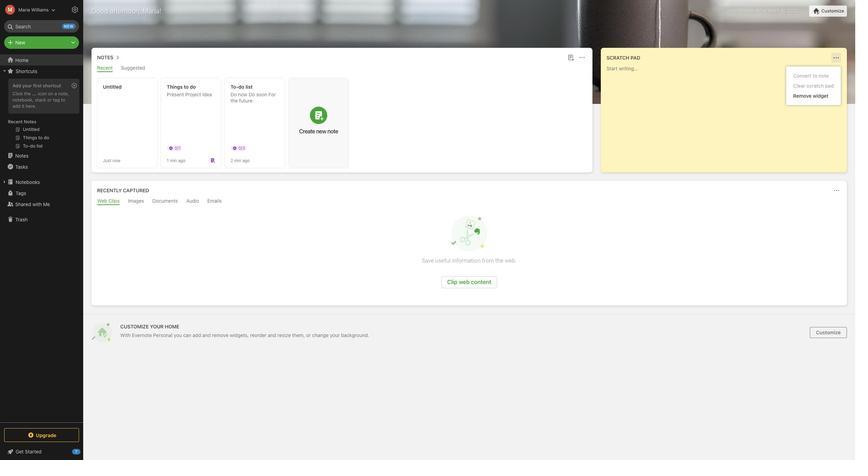 Task type: describe. For each thing, give the bounding box(es) containing it.
notes inside notes link
[[15, 153, 29, 159]]

widgets,
[[230, 333, 249, 339]]

your inside "group"
[[22, 83, 32, 88]]

just now
[[103, 158, 121, 163]]

afternoon,
[[110, 7, 141, 15]]

shared
[[15, 201, 31, 207]]

2 min ago
[[231, 158, 250, 163]]

2
[[231, 158, 233, 163]]

0/1
[[175, 146, 181, 151]]

web clips
[[97, 198, 120, 204]]

icon on a note, notebook, stack or tag to add it here.
[[12, 91, 69, 109]]

recent for recent notes
[[8, 119, 23, 125]]

just
[[103, 158, 111, 163]]

min for 1
[[170, 158, 177, 163]]

...
[[32, 91, 37, 96]]

0 horizontal spatial now
[[113, 158, 121, 163]]

first
[[33, 83, 42, 88]]

Search text field
[[9, 20, 74, 33]]

tasks
[[15, 164, 28, 170]]

7
[[75, 450, 77, 454]]

now inside the to-do list do now do soon for the future
[[238, 92, 248, 97]]

to inside icon on a note, notebook, stack or tag to add it here.
[[61, 97, 65, 103]]

settings image
[[71, 6, 79, 14]]

good
[[92, 7, 108, 15]]

pad
[[826, 83, 834, 89]]

suggested
[[121, 65, 145, 71]]

or inside icon on a note, notebook, stack or tag to add it here.
[[47, 97, 52, 103]]

1 min ago
[[167, 158, 186, 163]]

documents
[[152, 198, 178, 204]]

shared with me link
[[0, 199, 83, 210]]

maria williams
[[18, 7, 49, 12]]

tasks button
[[0, 161, 83, 172]]

shortcut
[[43, 83, 61, 88]]

for
[[269, 92, 276, 97]]

Start writing… text field
[[607, 66, 847, 167]]

notes button
[[96, 53, 122, 62]]

documents tab
[[152, 198, 178, 205]]

tab list for recently captured
[[93, 198, 846, 205]]

recently
[[97, 188, 122, 194]]

widget
[[813, 93, 829, 99]]

to for convert
[[813, 73, 818, 79]]

new button
[[4, 36, 79, 49]]

get started
[[16, 449, 41, 455]]

clips
[[109, 198, 120, 204]]

maria
[[18, 7, 30, 12]]

recent tab panel
[[92, 72, 593, 173]]

shortcuts
[[16, 68, 37, 74]]

customize your home with evernote personal you can add and remove widgets, reorder and resize them, or change your background.
[[120, 324, 369, 339]]

do inside the "things to do present project idea"
[[190, 84, 196, 90]]

home
[[165, 324, 179, 330]]

web.
[[505, 258, 517, 264]]

the inside the to-do list do now do soon for the future
[[231, 98, 238, 104]]

the inside the web clips tab panel
[[496, 258, 504, 264]]

to for things
[[184, 84, 189, 90]]

click to collapse image
[[81, 448, 86, 456]]

web clips tab
[[97, 198, 120, 205]]

add
[[12, 83, 21, 88]]

save useful information from the web.
[[422, 258, 517, 264]]

untitled
[[103, 84, 122, 90]]

ago for 1 min ago
[[178, 158, 186, 163]]

recently captured
[[97, 188, 149, 194]]

reorder
[[250, 333, 267, 339]]

recently captured button
[[96, 187, 149, 195]]

resize
[[278, 333, 291, 339]]

note,
[[58, 91, 69, 96]]

november
[[757, 8, 780, 14]]

2023
[[788, 8, 799, 14]]

ago for 2 min ago
[[243, 158, 250, 163]]

16,
[[782, 8, 787, 14]]

2 do from the left
[[249, 92, 255, 97]]

on
[[48, 91, 53, 96]]

things
[[167, 84, 183, 90]]

Help and Learning task checklist field
[[0, 447, 83, 458]]

expand notebooks image
[[2, 179, 7, 185]]

can
[[183, 333, 191, 339]]

from
[[482, 258, 494, 264]]

images tab
[[128, 198, 144, 205]]

pad
[[631, 55, 641, 61]]

recent notes
[[8, 119, 36, 125]]

the inside "group"
[[24, 91, 31, 96]]

to-do list do now do soon for the future
[[231, 84, 276, 104]]

0 vertical spatial customize button
[[810, 6, 847, 17]]

emails
[[207, 198, 222, 204]]

new inside button
[[316, 128, 326, 135]]

1 vertical spatial notes
[[24, 119, 36, 125]]

clip
[[447, 279, 458, 285]]

present
[[167, 92, 184, 97]]

information
[[452, 258, 481, 264]]

create new note
[[299, 128, 338, 135]]

to-
[[231, 84, 239, 90]]

customize
[[120, 324, 149, 330]]

tab list for notes
[[93, 65, 591, 72]]

evernote
[[132, 333, 152, 339]]

convert
[[794, 73, 812, 79]]

a
[[55, 91, 57, 96]]

notebooks link
[[0, 177, 83, 188]]

new inside search field
[[64, 24, 74, 28]]

scratch
[[807, 83, 824, 89]]

change
[[312, 333, 329, 339]]

1 do from the left
[[231, 92, 237, 97]]



Task type: locate. For each thing, give the bounding box(es) containing it.
web
[[97, 198, 107, 204]]

save
[[422, 258, 434, 264]]

trash link
[[0, 214, 83, 225]]

do
[[231, 92, 237, 97], [249, 92, 255, 97]]

or down on
[[47, 97, 52, 103]]

thursday, november 16, 2023
[[733, 8, 799, 14]]

1 horizontal spatial add
[[193, 333, 201, 339]]

new right create
[[316, 128, 326, 135]]

1 vertical spatial new
[[316, 128, 326, 135]]

group containing add your first shortcut
[[0, 77, 83, 153]]

Account field
[[0, 3, 56, 17]]

2 min from the left
[[234, 158, 241, 163]]

add right can
[[193, 333, 201, 339]]

icon
[[38, 91, 47, 96]]

emails tab
[[207, 198, 222, 205]]

notes link
[[0, 150, 83, 161]]

0 vertical spatial note
[[819, 73, 829, 79]]

0 horizontal spatial note
[[328, 128, 338, 135]]

get
[[16, 449, 24, 455]]

now right just in the left of the page
[[113, 158, 121, 163]]

1 horizontal spatial min
[[234, 158, 241, 163]]

add left it on the top of the page
[[12, 103, 20, 109]]

1 horizontal spatial to
[[184, 84, 189, 90]]

1 horizontal spatial your
[[330, 333, 340, 339]]

1 horizontal spatial recent
[[97, 65, 113, 71]]

notes up tasks
[[15, 153, 29, 159]]

0 vertical spatial recent
[[97, 65, 113, 71]]

1 horizontal spatial do
[[249, 92, 255, 97]]

2 vertical spatial to
[[61, 97, 65, 103]]

maria!
[[143, 7, 162, 15]]

tab list containing recent
[[93, 65, 591, 72]]

min for 2
[[234, 158, 241, 163]]

tag
[[53, 97, 60, 103]]

trash
[[15, 217, 28, 223]]

1 vertical spatial tab list
[[93, 198, 846, 205]]

1 vertical spatial the
[[231, 98, 238, 104]]

captured
[[123, 188, 149, 194]]

0 horizontal spatial recent
[[8, 119, 23, 125]]

1 do from the left
[[190, 84, 196, 90]]

add
[[12, 103, 20, 109], [193, 333, 201, 339]]

and left remove
[[202, 333, 211, 339]]

tree
[[0, 54, 83, 423]]

the
[[24, 91, 31, 96], [231, 98, 238, 104], [496, 258, 504, 264]]

tab list containing web clips
[[93, 198, 846, 205]]

project
[[185, 92, 201, 97]]

1 min from the left
[[170, 158, 177, 163]]

1 horizontal spatial now
[[238, 92, 248, 97]]

new
[[15, 40, 25, 45]]

0/3
[[239, 146, 245, 151]]

note for create new note
[[328, 128, 338, 135]]

do inside the to-do list do now do soon for the future
[[239, 84, 244, 90]]

images
[[128, 198, 144, 204]]

1 ago from the left
[[178, 158, 186, 163]]

note for convert to note
[[819, 73, 829, 79]]

scratch pad
[[607, 55, 641, 61]]

2 vertical spatial notes
[[15, 153, 29, 159]]

upgrade button
[[4, 429, 79, 443]]

do down to-
[[231, 92, 237, 97]]

remove widget link
[[787, 91, 841, 101]]

1
[[167, 158, 169, 163]]

stack
[[35, 97, 46, 103]]

them,
[[292, 333, 305, 339]]

1 horizontal spatial do
[[239, 84, 244, 90]]

1 vertical spatial recent
[[8, 119, 23, 125]]

notebooks
[[16, 179, 40, 185]]

recent for recent
[[97, 65, 113, 71]]

0 horizontal spatial and
[[202, 333, 211, 339]]

0 horizontal spatial or
[[47, 97, 52, 103]]

notes down here.
[[24, 119, 36, 125]]

or inside customize your home with evernote personal you can add and remove widgets, reorder and resize them, or change your background.
[[306, 333, 311, 339]]

web
[[459, 279, 470, 285]]

1 tab list from the top
[[93, 65, 591, 72]]

1 vertical spatial add
[[193, 333, 201, 339]]

now
[[238, 92, 248, 97], [113, 158, 121, 163]]

home
[[15, 57, 29, 63]]

0 vertical spatial new
[[64, 24, 74, 28]]

2 ago from the left
[[243, 158, 250, 163]]

soon
[[256, 92, 267, 97]]

tags button
[[0, 188, 83, 199]]

thursday,
[[733, 8, 756, 14]]

do down list
[[249, 92, 255, 97]]

group
[[0, 77, 83, 153]]

create new note button
[[289, 78, 349, 168]]

1 horizontal spatial note
[[819, 73, 829, 79]]

click
[[12, 91, 23, 96]]

0 vertical spatial customize
[[822, 8, 845, 14]]

more actions field for scratch pad
[[832, 53, 842, 63]]

or
[[47, 97, 52, 103], [306, 333, 311, 339]]

note up pad
[[819, 73, 829, 79]]

0 horizontal spatial do
[[190, 84, 196, 90]]

dropdown list menu
[[787, 71, 841, 101]]

clip web content
[[447, 279, 492, 285]]

1 horizontal spatial and
[[268, 333, 276, 339]]

0 horizontal spatial add
[[12, 103, 20, 109]]

note inside create new note button
[[328, 128, 338, 135]]

and left resize
[[268, 333, 276, 339]]

0 horizontal spatial the
[[24, 91, 31, 96]]

0 vertical spatial tab list
[[93, 65, 591, 72]]

audio
[[186, 198, 199, 204]]

min
[[170, 158, 177, 163], [234, 158, 241, 163]]

recent down it on the top of the page
[[8, 119, 23, 125]]

1 vertical spatial to
[[184, 84, 189, 90]]

notes up recent tab
[[97, 54, 113, 60]]

remove
[[212, 333, 229, 339]]

web clips tab panel
[[92, 205, 847, 306]]

new search field
[[9, 20, 76, 33]]

recent down notes button
[[97, 65, 113, 71]]

recent tab
[[97, 65, 113, 72]]

0 vertical spatial notes
[[97, 54, 113, 60]]

it
[[22, 103, 24, 109]]

0 vertical spatial add
[[12, 103, 20, 109]]

do left list
[[239, 84, 244, 90]]

0 horizontal spatial min
[[170, 158, 177, 163]]

home link
[[0, 54, 83, 66]]

note inside convert to note link
[[819, 73, 829, 79]]

1 horizontal spatial new
[[316, 128, 326, 135]]

1 vertical spatial your
[[330, 333, 340, 339]]

to up scratch on the top of the page
[[813, 73, 818, 79]]

shared with me
[[15, 201, 50, 207]]

1 horizontal spatial the
[[231, 98, 238, 104]]

notebook,
[[12, 97, 34, 103]]

clear
[[794, 83, 806, 89]]

future
[[239, 98, 253, 104]]

do
[[190, 84, 196, 90], [239, 84, 244, 90]]

create
[[299, 128, 315, 135]]

useful
[[436, 258, 451, 264]]

shortcuts button
[[0, 66, 83, 77]]

0 vertical spatial or
[[47, 97, 52, 103]]

1 vertical spatial customize
[[817, 330, 841, 336]]

new
[[64, 24, 74, 28], [316, 128, 326, 135]]

0 horizontal spatial your
[[22, 83, 32, 88]]

idea
[[203, 92, 212, 97]]

clip web content button
[[442, 277, 497, 289]]

now up future
[[238, 92, 248, 97]]

new down "settings" icon
[[64, 24, 74, 28]]

0 horizontal spatial new
[[64, 24, 74, 28]]

to up project
[[184, 84, 189, 90]]

with
[[120, 333, 131, 339]]

note
[[819, 73, 829, 79], [328, 128, 338, 135]]

customize
[[822, 8, 845, 14], [817, 330, 841, 336]]

0 horizontal spatial ago
[[178, 158, 186, 163]]

clear scratch pad link
[[787, 81, 841, 91]]

your up click the ...
[[22, 83, 32, 88]]

min right "1"
[[170, 158, 177, 163]]

your right change
[[330, 333, 340, 339]]

tree containing home
[[0, 54, 83, 423]]

or right them,
[[306, 333, 311, 339]]

1 vertical spatial customize button
[[810, 327, 847, 339]]

recent
[[97, 65, 113, 71], [8, 119, 23, 125]]

1 vertical spatial now
[[113, 158, 121, 163]]

add inside icon on a note, notebook, stack or tag to add it here.
[[12, 103, 20, 109]]

2 horizontal spatial to
[[813, 73, 818, 79]]

2 vertical spatial the
[[496, 258, 504, 264]]

started
[[25, 449, 41, 455]]

2 and from the left
[[268, 333, 276, 339]]

1 and from the left
[[202, 333, 211, 339]]

min right 2
[[234, 158, 241, 163]]

your
[[150, 324, 164, 330]]

0 vertical spatial the
[[24, 91, 31, 96]]

more actions field for recently captured
[[832, 186, 842, 196]]

scratch
[[607, 55, 630, 61]]

with
[[32, 201, 42, 207]]

More actions field
[[577, 53, 587, 62], [832, 53, 842, 63], [832, 186, 842, 196]]

0 vertical spatial now
[[238, 92, 248, 97]]

list
[[246, 84, 253, 90]]

audio tab
[[186, 198, 199, 205]]

to inside dropdown list menu
[[813, 73, 818, 79]]

more actions image
[[578, 53, 586, 62], [833, 54, 841, 62], [833, 187, 841, 195]]

do up project
[[190, 84, 196, 90]]

to down note,
[[61, 97, 65, 103]]

add inside customize your home with evernote personal you can add and remove widgets, reorder and resize them, or change your background.
[[193, 333, 201, 339]]

ago down 0/3
[[243, 158, 250, 163]]

remove widget
[[794, 93, 829, 99]]

1 vertical spatial note
[[328, 128, 338, 135]]

1 horizontal spatial or
[[306, 333, 311, 339]]

add your first shortcut
[[12, 83, 61, 88]]

the right the from in the right bottom of the page
[[496, 258, 504, 264]]

2 horizontal spatial the
[[496, 258, 504, 264]]

scratch pad button
[[606, 54, 641, 62]]

good afternoon, maria!
[[92, 7, 162, 15]]

0 horizontal spatial do
[[231, 92, 237, 97]]

notes inside notes button
[[97, 54, 113, 60]]

clear scratch pad
[[794, 83, 834, 89]]

0 horizontal spatial to
[[61, 97, 65, 103]]

2 do from the left
[[239, 84, 244, 90]]

the left future
[[231, 98, 238, 104]]

0 vertical spatial your
[[22, 83, 32, 88]]

tab list
[[93, 65, 591, 72], [93, 198, 846, 205]]

remove
[[794, 93, 812, 99]]

0 vertical spatial to
[[813, 73, 818, 79]]

williams
[[31, 7, 49, 12]]

1 vertical spatial or
[[306, 333, 311, 339]]

ago down 0/1
[[178, 158, 186, 163]]

1 horizontal spatial ago
[[243, 158, 250, 163]]

convert to note
[[794, 73, 829, 79]]

suggested tab
[[121, 65, 145, 72]]

background.
[[341, 333, 369, 339]]

note right create
[[328, 128, 338, 135]]

2 tab list from the top
[[93, 198, 846, 205]]

the left the ...
[[24, 91, 31, 96]]

your inside customize your home with evernote personal you can add and remove widgets, reorder and resize them, or change your background.
[[330, 333, 340, 339]]

personal
[[153, 333, 173, 339]]

to inside the "things to do present project idea"
[[184, 84, 189, 90]]



Task type: vqa. For each thing, say whether or not it's contained in the screenshot.
Only you
no



